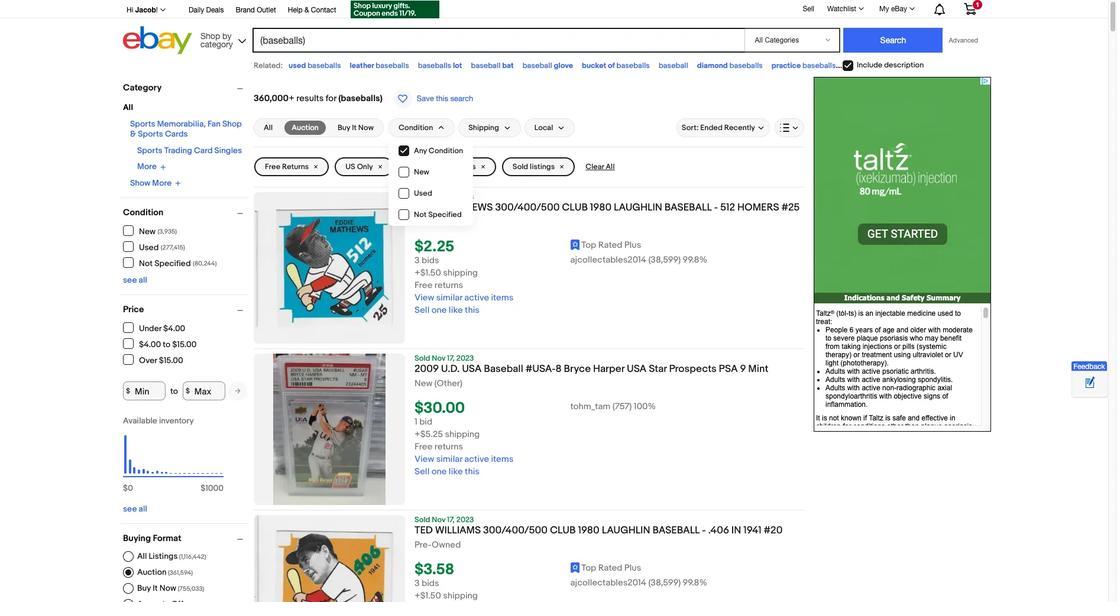 Task type: locate. For each thing, give the bounding box(es) containing it.
sell one like this link up u.d.
[[415, 305, 480, 316]]

brand outlet link
[[236, 4, 276, 17]]

top
[[582, 240, 597, 251], [582, 563, 597, 574]]

nov inside 'sold  nov 17, 2023 2009 u.d. usa baseball #usa-8 bryce harper usa star prospects psa 9 mint new (other)'
[[432, 354, 446, 363]]

usa left star
[[627, 363, 647, 375]]

outlet
[[257, 6, 276, 14]]

top rated plus down sold  nov 17, 2023 eddie mathews 300/400/500 club 1980 laughlin baseball - 512 homers  #25 pre-owned
[[582, 240, 642, 251]]

nov inside sold  nov 17, 2023 ted williams 300/400/500 club 1980 laughlin baseball - .406 in 1941  #20 pre-owned
[[432, 515, 446, 525]]

top for $2.25
[[582, 240, 597, 251]]

0 vertical spatial bids
[[422, 255, 439, 266]]

buy for buy it now
[[338, 123, 351, 133]]

used for used
[[414, 189, 432, 198]]

sports for sports trading card singles
[[137, 146, 162, 156]]

laughlin inside sold  nov 17, 2023 ted williams 300/400/500 club 1980 laughlin baseball - .406 in 1941  #20 pre-owned
[[602, 525, 651, 537]]

baseballs right of
[[617, 61, 650, 70]]

condition inside dropdown button
[[399, 123, 433, 133]]

0 vertical spatial 2023
[[457, 192, 474, 202]]

1 vertical spatial one
[[432, 466, 447, 478]]

1 horizontal spatial &
[[305, 6, 309, 14]]

1 horizontal spatial now
[[358, 123, 374, 133]]

1 horizontal spatial listings
[[530, 162, 555, 172]]

3 bids for $3.58
[[415, 578, 439, 590]]

0 vertical spatial see all
[[123, 275, 147, 285]]

price button
[[123, 304, 249, 315]]

card
[[194, 146, 213, 156]]

returns inside ajcollectables2014 (38,599) 99.8% +$1.50 shipping free returns view similar active items sell one like this
[[435, 280, 463, 291]]

ajcollectables2014 inside ajcollectables2014 (38,599) 99.8% +$1.50 shipping
[[571, 578, 647, 589]]

0 horizontal spatial specified
[[155, 258, 191, 268]]

1 17, from the top
[[447, 192, 455, 202]]

view
[[415, 292, 435, 304], [415, 454, 435, 465]]

usa right u.d.
[[462, 363, 482, 375]]

2023 inside 'sold  nov 17, 2023 2009 u.d. usa baseball #usa-8 bryce harper usa star prospects psa 9 mint new (other)'
[[457, 354, 474, 363]]

1 vertical spatial items
[[491, 454, 514, 465]]

2 99.8% from the top
[[683, 578, 708, 589]]

2 see all from the top
[[123, 504, 147, 514]]

0 horizontal spatial buy
[[137, 583, 151, 594]]

1 sell one like this link from the top
[[415, 305, 480, 316]]

0 vertical spatial 3
[[415, 255, 420, 266]]

2 see all button from the top
[[123, 504, 147, 514]]

1 ajcollectables2014 from the top
[[571, 255, 647, 266]]

2023 for $3.58
[[457, 515, 474, 525]]

baseballs for diamond baseballs
[[730, 61, 763, 70]]

$4.00 to $15.00 link
[[123, 338, 197, 349]]

nov up (other)
[[432, 354, 446, 363]]

sell up 2009
[[415, 305, 430, 316]]

listings inside completed listings link
[[451, 162, 476, 172]]

2 baseballs from the left
[[376, 61, 409, 70]]

2023 up (other)
[[457, 354, 474, 363]]

0 horizontal spatial &
[[130, 129, 136, 139]]

club inside sold  nov 17, 2023 ted williams 300/400/500 club 1980 laughlin baseball - .406 in 1941  #20 pre-owned
[[550, 525, 576, 537]]

0 vertical spatial like
[[449, 305, 463, 316]]

+$1.50
[[415, 268, 441, 279], [415, 591, 441, 602]]

see down 0
[[123, 504, 137, 514]]

condition up any
[[399, 123, 433, 133]]

more down more button
[[152, 178, 172, 188]]

2023 inside sold  nov 17, 2023 eddie mathews 300/400/500 club 1980 laughlin baseball - 512 homers  #25 pre-owned
[[457, 192, 474, 202]]

1 see all from the top
[[123, 275, 147, 285]]

club inside sold  nov 17, 2023 eddie mathews 300/400/500 club 1980 laughlin baseball - 512 homers  #25 pre-owned
[[562, 202, 588, 214]]

1 vertical spatial shipping
[[445, 429, 480, 440]]

3 2023 from the top
[[457, 515, 474, 525]]

active
[[465, 292, 489, 304], [465, 454, 489, 465]]

not down the used link
[[414, 210, 427, 220]]

1 vertical spatial 17,
[[447, 354, 455, 363]]

completed listings link
[[399, 157, 496, 176]]

1 vertical spatial not
[[139, 258, 153, 268]]

shop right fan at the left top of page
[[222, 119, 242, 129]]

1 vertical spatial see all button
[[123, 504, 147, 514]]

top rated plus image up ajcollectables2014 (38,599) 99.8% +$1.50 shipping free returns view similar active items sell one like this
[[571, 239, 580, 250]]

nov inside sold  nov 17, 2023 eddie mathews 300/400/500 club 1980 laughlin baseball - 512 homers  #25 pre-owned
[[432, 192, 446, 202]]

specified inside main content
[[429, 210, 462, 220]]

17, inside 'sold  nov 17, 2023 2009 u.d. usa baseball #usa-8 bryce harper usa star prospects psa 9 mint new (other)'
[[447, 354, 455, 363]]

not down used (277,415)
[[139, 258, 153, 268]]

2 3 bids from the top
[[415, 578, 439, 590]]

(38,599) inside ajcollectables2014 (38,599) 99.8% +$1.50 shipping free returns view similar active items sell one like this
[[649, 255, 681, 266]]

returns down the $2.25
[[435, 280, 463, 291]]

available
[[123, 416, 157, 426]]

nov up not specified
[[432, 192, 446, 202]]

0 vertical spatial view similar active items link
[[415, 292, 514, 304]]

2023 right "ted"
[[457, 515, 474, 525]]

(1,116,442)
[[179, 553, 206, 561]]

bat
[[503, 61, 514, 70]]

baseballs right practice
[[803, 61, 836, 70]]

buy inside 'link'
[[338, 123, 351, 133]]

2023 for $2.25
[[457, 192, 474, 202]]

baseball glove
[[523, 61, 573, 70]]

owned down eddie
[[432, 217, 461, 228]]

new down 2009
[[415, 378, 433, 389]]

baseball for glove
[[523, 61, 552, 70]]

pre- inside sold  nov 17, 2023 ted williams 300/400/500 club 1980 laughlin baseball - .406 in 1941  #20 pre-owned
[[415, 540, 432, 551]]

1 vertical spatial condition
[[429, 146, 463, 156]]

1 vertical spatial sell one like this link
[[415, 466, 480, 478]]

owned down williams
[[432, 540, 461, 551]]

2 returns from the top
[[435, 442, 463, 453]]

99.8% inside ajcollectables2014 (38,599) 99.8% +$1.50 shipping free returns view similar active items sell one like this
[[683, 255, 708, 266]]

to down under $4.00
[[163, 339, 171, 349]]

$15.00 down under $4.00
[[172, 339, 197, 349]]

5 baseballs from the left
[[730, 61, 763, 70]]

2 top rated plus from the top
[[582, 563, 642, 574]]

used down new (3,935)
[[139, 242, 159, 252]]

+$1.50 inside ajcollectables2014 (38,599) 99.8% +$1.50 shipping
[[415, 591, 441, 602]]

ted
[[415, 525, 433, 537]]

bids down "ted"
[[422, 578, 439, 590]]

0 vertical spatial free
[[265, 162, 281, 172]]

3 17, from the top
[[447, 515, 455, 525]]

$ up buying format dropdown button
[[201, 483, 206, 494]]

bids down not specified link
[[422, 255, 439, 266]]

1 nov from the top
[[432, 192, 446, 202]]

(38,599) inside ajcollectables2014 (38,599) 99.8% +$1.50 shipping
[[649, 578, 681, 589]]

1 plus from the top
[[625, 240, 642, 251]]

buy
[[338, 123, 351, 133], [137, 583, 151, 594]]

recently
[[725, 123, 756, 133]]

1980 inside sold  nov 17, 2023 ted williams 300/400/500 club 1980 laughlin baseball - .406 in 1941  #20 pre-owned
[[578, 525, 600, 537]]

1 vertical spatial (38,599)
[[649, 578, 681, 589]]

see for condition
[[123, 275, 137, 285]]

laughlin
[[614, 202, 663, 214], [602, 525, 651, 537]]

show more button
[[130, 178, 181, 188]]

shipping right the +$5.25
[[445, 429, 480, 440]]

0 vertical spatial $4.00
[[163, 323, 185, 333]]

&
[[305, 6, 309, 14], [130, 129, 136, 139]]

more button
[[137, 162, 166, 172]]

plus
[[625, 240, 642, 251], [625, 563, 642, 574]]

1 horizontal spatial 1
[[976, 1, 980, 8]]

see all button for condition
[[123, 275, 147, 285]]

baseball left glove
[[523, 61, 552, 70]]

sold listings link
[[502, 157, 575, 176]]

1 vertical spatial like
[[449, 466, 463, 478]]

$30.00
[[415, 400, 465, 418]]

sell inside tohm_tam (757) 100% 1 bid +$5.25 shipping free returns view similar active items sell one like this
[[415, 466, 430, 478]]

baseballs for used baseballs
[[308, 61, 341, 70]]

specified
[[429, 210, 462, 220], [155, 258, 191, 268]]

300/400/500 inside sold  nov 17, 2023 ted williams 300/400/500 club 1980 laughlin baseball - .406 in 1941  #20 pre-owned
[[484, 525, 548, 537]]

7 baseballs from the left
[[876, 61, 909, 70]]

2 3 from the top
[[415, 578, 420, 590]]

0 vertical spatial condition button
[[389, 118, 455, 137]]

shipping inside ajcollectables2014 (38,599) 99.8% +$1.50 shipping
[[443, 591, 478, 602]]

specified down (277,415)
[[155, 258, 191, 268]]

view down the $2.25
[[415, 292, 435, 304]]

2 vertical spatial shipping
[[443, 591, 478, 602]]

baseball left bat
[[471, 61, 501, 70]]

items inside ajcollectables2014 (38,599) 99.8% +$1.50 shipping free returns view similar active items sell one like this
[[491, 292, 514, 304]]

1 2023 from the top
[[457, 192, 474, 202]]

17, for $3.58
[[447, 515, 455, 525]]

0 vertical spatial this
[[436, 94, 449, 103]]

sold for $3.58
[[415, 515, 430, 525]]

baseball for $3.58
[[653, 525, 700, 537]]

300/400/500
[[496, 202, 560, 214], [484, 525, 548, 537]]

2 view from the top
[[415, 454, 435, 465]]

advanced link
[[944, 28, 985, 52]]

rated for $2.25
[[599, 240, 623, 251]]

0 vertical spatial sell one like this link
[[415, 305, 480, 316]]

sell down the +$5.25
[[415, 466, 430, 478]]

0 vertical spatial all
[[139, 275, 147, 285]]

baseballs for rawlings baseballs
[[876, 61, 909, 70]]

0 vertical spatial 3 bids
[[415, 255, 439, 266]]

1 vertical spatial $15.00
[[159, 355, 183, 365]]

2 vertical spatial this
[[465, 466, 480, 478]]

club for $3.58
[[550, 525, 576, 537]]

lot
[[453, 61, 462, 70]]

1 items from the top
[[491, 292, 514, 304]]

2 nov from the top
[[432, 354, 446, 363]]

1 (38,599) from the top
[[649, 255, 681, 266]]

condition button up any
[[389, 118, 455, 137]]

1 top rated plus from the top
[[582, 240, 642, 251]]

listings down local
[[530, 162, 555, 172]]

2 baseball from the left
[[523, 61, 552, 70]]

all down category
[[123, 102, 133, 112]]

now inside 'buy it now' 'link'
[[358, 123, 374, 133]]

1 active from the top
[[465, 292, 489, 304]]

1 vertical spatial top
[[582, 563, 597, 574]]

0 horizontal spatial baseball
[[471, 61, 501, 70]]

any
[[414, 146, 427, 156]]

condition button
[[389, 118, 455, 137], [123, 207, 249, 218]]

2 vertical spatial condition
[[123, 207, 164, 218]]

u.d.
[[441, 363, 460, 375]]

view similar active items link down the +$5.25
[[415, 454, 514, 465]]

view similar active items link
[[415, 292, 514, 304], [415, 454, 514, 465]]

baseballs right the 'leather'
[[376, 61, 409, 70]]

+$1.50 inside ajcollectables2014 (38,599) 99.8% +$1.50 shipping free returns view similar active items sell one like this
[[415, 268, 441, 279]]

17, up (other)
[[447, 354, 455, 363]]

ajcollectables2014 for ajcollectables2014 (38,599) 99.8% +$1.50 shipping free returns view similar active items sell one like this
[[571, 255, 647, 266]]

1 vertical spatial 300/400/500
[[484, 525, 548, 537]]

1 vertical spatial ajcollectables2014
[[571, 578, 647, 589]]

1 inside tohm_tam (757) 100% 1 bid +$5.25 shipping free returns view similar active items sell one like this
[[415, 417, 418, 428]]

under $4.00
[[139, 323, 185, 333]]

plus for $3.58
[[625, 563, 642, 574]]

leather baseballs
[[350, 61, 409, 70]]

1 listings from the left
[[451, 162, 476, 172]]

baseball inside sold  nov 17, 2023 eddie mathews 300/400/500 club 1980 laughlin baseball - 512 homers  #25 pre-owned
[[665, 202, 712, 214]]

1 horizontal spatial -
[[715, 202, 719, 214]]

baseball left .406
[[653, 525, 700, 537]]

1 left bid
[[415, 417, 418, 428]]

6 baseballs from the left
[[803, 61, 836, 70]]

sold inside sold  nov 17, 2023 eddie mathews 300/400/500 club 1980 laughlin baseball - 512 homers  #25 pre-owned
[[415, 192, 430, 202]]

laughlin inside sold  nov 17, 2023 eddie mathews 300/400/500 club 1980 laughlin baseball - 512 homers  #25 pre-owned
[[614, 202, 663, 214]]

used for used (277,415)
[[139, 242, 159, 252]]

new down any
[[414, 167, 430, 177]]

0 vertical spatial club
[[562, 202, 588, 214]]

$4.00 inside $4.00 to $15.00 link
[[139, 339, 161, 349]]

bryce
[[564, 363, 591, 375]]

all up buying
[[139, 504, 147, 514]]

baseball inside sold  nov 17, 2023 ted williams 300/400/500 club 1980 laughlin baseball - .406 in 1941  #20 pre-owned
[[653, 525, 700, 537]]

2 +$1.50 from the top
[[415, 591, 441, 602]]

0 vertical spatial used
[[414, 189, 432, 198]]

1 vertical spatial bids
[[422, 578, 439, 590]]

clear
[[586, 162, 604, 172]]

listings down any condition
[[451, 162, 476, 172]]

listings inside sold listings link
[[530, 162, 555, 172]]

1 vertical spatial returns
[[435, 442, 463, 453]]

top down sold  nov 17, 2023 eddie mathews 300/400/500 club 1980 laughlin baseball - 512 homers  #25 pre-owned
[[582, 240, 597, 251]]

sort:
[[682, 123, 699, 133]]

owned inside sold  nov 17, 2023 eddie mathews 300/400/500 club 1980 laughlin baseball - 512 homers  #25 pre-owned
[[432, 217, 461, 228]]

2 (38,599) from the top
[[649, 578, 681, 589]]

sell one like this link
[[415, 305, 480, 316], [415, 466, 480, 478]]

1 link
[[958, 0, 984, 17]]

0 vertical spatial shop
[[201, 31, 220, 41]]

used
[[289, 61, 306, 70]]

0 vertical spatial -
[[715, 202, 719, 214]]

1 vertical spatial &
[[130, 129, 136, 139]]

1 all from the top
[[139, 275, 147, 285]]

shop left the "by"
[[201, 31, 220, 41]]

1 vertical spatial view similar active items link
[[415, 454, 514, 465]]

pre- down eddie
[[415, 217, 432, 228]]

Maximum Value in $ text field
[[183, 382, 225, 401]]

2 similar from the top
[[437, 454, 463, 465]]

top rated plus image for $3.58
[[571, 563, 580, 573]]

0 vertical spatial 1980
[[590, 202, 612, 214]]

3 baseballs from the left
[[418, 61, 452, 70]]

one inside ajcollectables2014 (38,599) 99.8% +$1.50 shipping free returns view similar active items sell one like this
[[432, 305, 447, 316]]

2023 inside sold  nov 17, 2023 ted williams 300/400/500 club 1980 laughlin baseball - .406 in 1941  #20 pre-owned
[[457, 515, 474, 525]]

all up price
[[139, 275, 147, 285]]

- for $3.58
[[703, 525, 707, 537]]

0 vertical spatial returns
[[435, 280, 463, 291]]

1 horizontal spatial $4.00
[[163, 323, 185, 333]]

- inside sold  nov 17, 2023 ted williams 300/400/500 club 1980 laughlin baseball - .406 in 1941  #20 pre-owned
[[703, 525, 707, 537]]

1 bids from the top
[[422, 255, 439, 266]]

2 bids from the top
[[422, 578, 439, 590]]

1980 inside sold  nov 17, 2023 eddie mathews 300/400/500 club 1980 laughlin baseball - 512 homers  #25 pre-owned
[[590, 202, 612, 214]]

0 vertical spatial view
[[415, 292, 435, 304]]

0 vertical spatial top
[[582, 240, 597, 251]]

baseball
[[665, 202, 712, 214], [653, 525, 700, 537]]

0 vertical spatial shipping
[[443, 268, 478, 279]]

0 vertical spatial it
[[352, 123, 357, 133]]

300/400/500 down sold listings
[[496, 202, 560, 214]]

show
[[130, 178, 150, 188]]

us
[[346, 162, 356, 172]]

sell inside ajcollectables2014 (38,599) 99.8% +$1.50 shipping free returns view similar active items sell one like this
[[415, 305, 430, 316]]

17, inside sold  nov 17, 2023 ted williams 300/400/500 club 1980 laughlin baseball - .406 in 1941  #20 pre-owned
[[447, 515, 455, 525]]

0 vertical spatial 1
[[976, 1, 980, 8]]

now down the (baseballs)
[[358, 123, 374, 133]]

2 listings from the left
[[530, 162, 555, 172]]

format
[[153, 533, 181, 544]]

see all button down 0
[[123, 504, 147, 514]]

0 vertical spatial see
[[123, 275, 137, 285]]

see
[[123, 275, 137, 285], [123, 504, 137, 514]]

1 like from the top
[[449, 305, 463, 316]]

harper
[[594, 363, 625, 375]]

more inside button
[[137, 162, 157, 172]]

hi jacob !
[[127, 5, 158, 14]]

free inside ajcollectables2014 (38,599) 99.8% +$1.50 shipping free returns view similar active items sell one like this
[[415, 280, 433, 291]]

all
[[139, 275, 147, 285], [139, 504, 147, 514]]

99.8% for ajcollectables2014 (38,599) 99.8% +$1.50 shipping free returns view similar active items sell one like this
[[683, 255, 708, 266]]

1
[[976, 1, 980, 8], [415, 417, 418, 428]]

1 horizontal spatial specified
[[429, 210, 462, 220]]

1 one from the top
[[432, 305, 447, 316]]

2 vertical spatial sell
[[415, 466, 430, 478]]

1 vertical spatial 3
[[415, 578, 420, 590]]

2023
[[457, 192, 474, 202], [457, 354, 474, 363], [457, 515, 474, 525]]

like up u.d.
[[449, 305, 463, 316]]

0 vertical spatial sell
[[803, 5, 815, 13]]

1941
[[744, 525, 762, 537]]

1000
[[206, 483, 224, 494]]

0 vertical spatial similar
[[437, 292, 463, 304]]

top rated plus image for $2.25
[[571, 239, 580, 250]]

see up price
[[123, 275, 137, 285]]

shipping for ajcollectables2014 (38,599) 99.8% +$1.50 shipping free returns view similar active items sell one like this
[[443, 268, 478, 279]]

1 vertical spatial see all
[[123, 504, 147, 514]]

sold for $30.00
[[415, 354, 430, 363]]

similar inside ajcollectables2014 (38,599) 99.8% +$1.50 shipping free returns view similar active items sell one like this
[[437, 292, 463, 304]]

trading
[[164, 146, 192, 156]]

not inside main content
[[414, 210, 427, 220]]

baseballs
[[308, 61, 341, 70], [376, 61, 409, 70], [418, 61, 452, 70], [617, 61, 650, 70], [730, 61, 763, 70], [803, 61, 836, 70], [876, 61, 909, 70]]

1 vertical spatial similar
[[437, 454, 463, 465]]

1 3 from the top
[[415, 255, 420, 266]]

like
[[449, 305, 463, 316], [449, 466, 463, 478]]

2 ajcollectables2014 from the top
[[571, 578, 647, 589]]

1 up advanced
[[976, 1, 980, 8]]

free left returns
[[265, 162, 281, 172]]

2 all from the top
[[139, 504, 147, 514]]

2 rated from the top
[[599, 563, 623, 574]]

- left 512
[[715, 202, 719, 214]]

nov for $3.58
[[432, 515, 446, 525]]

0 vertical spatial active
[[465, 292, 489, 304]]

view similar active items link down the $2.25
[[415, 292, 514, 304]]

1 vertical spatial 99.8%
[[683, 578, 708, 589]]

None submit
[[844, 28, 944, 53]]

sold inside 'sold  nov 17, 2023 2009 u.d. usa baseball #usa-8 bryce harper usa star prospects psa 9 mint new (other)'
[[415, 354, 430, 363]]

1 horizontal spatial shop
[[222, 119, 242, 129]]

top rated plus image
[[571, 239, 580, 250], [571, 563, 580, 573]]

save this search
[[417, 94, 474, 103]]

1 vertical spatial shop
[[222, 119, 242, 129]]

laughlin for $3.58
[[602, 525, 651, 537]]

shipping down $3.58
[[443, 591, 478, 602]]

1 baseballs from the left
[[308, 61, 341, 70]]

prospects
[[670, 363, 717, 375]]

2 like from the top
[[449, 466, 463, 478]]

- inside sold  nov 17, 2023 eddie mathews 300/400/500 club 1980 laughlin baseball - 512 homers  #25 pre-owned
[[715, 202, 719, 214]]

baseballs left the lot
[[418, 61, 452, 70]]

2 2023 from the top
[[457, 354, 474, 363]]

it for buy it now (755,033)
[[153, 583, 158, 594]]

& left cards
[[130, 129, 136, 139]]

Minimum Value in $ text field
[[123, 382, 166, 401]]

$ up the available
[[126, 387, 130, 396]]

2 vertical spatial nov
[[432, 515, 446, 525]]

sell one like this link down the +$5.25
[[415, 466, 480, 478]]

1 owned from the top
[[432, 217, 461, 228]]

club down clear
[[562, 202, 588, 214]]

1 horizontal spatial usa
[[627, 363, 647, 375]]

all right clear
[[606, 162, 615, 172]]

!
[[156, 6, 158, 14]]

(38,599) for ajcollectables2014 (38,599) 99.8% +$1.50 shipping free returns view similar active items sell one like this
[[649, 255, 681, 266]]

1 pre- from the top
[[415, 217, 432, 228]]

0 vertical spatial plus
[[625, 240, 642, 251]]

sold listings
[[513, 162, 555, 172]]

1 see all button from the top
[[123, 275, 147, 285]]

specified down the used link
[[429, 210, 462, 220]]

bids
[[422, 255, 439, 266], [422, 578, 439, 590]]

it down auction (361,594)
[[153, 583, 158, 594]]

$4.00 up $4.00 to $15.00
[[163, 323, 185, 333]]

pre- down "ted"
[[415, 540, 432, 551]]

512
[[721, 202, 736, 214]]

Search for anything text field
[[254, 29, 743, 51]]

shipping down the $2.25
[[443, 268, 478, 279]]

1 vertical spatial laughlin
[[602, 525, 651, 537]]

99.8% for ajcollectables2014 (38,599) 99.8% +$1.50 shipping
[[683, 578, 708, 589]]

brand outlet
[[236, 6, 276, 14]]

0 vertical spatial buy
[[338, 123, 351, 133]]

new inside 'sold  nov 17, 2023 2009 u.d. usa baseball #usa-8 bryce harper usa star prospects psa 9 mint new (other)'
[[415, 378, 433, 389]]

300/400/500 for $3.58
[[484, 525, 548, 537]]

plus down 'ted williams 300/400/500 club 1980 laughlin baseball - .406 in 1941  #20' link
[[625, 563, 642, 574]]

1 top from the top
[[582, 240, 597, 251]]

it down the (baseballs)
[[352, 123, 357, 133]]

buy it now
[[338, 123, 374, 133]]

used
[[414, 189, 432, 198], [139, 242, 159, 252]]

0 horizontal spatial usa
[[462, 363, 482, 375]]

top for $3.58
[[582, 563, 597, 574]]

0 vertical spatial see all button
[[123, 275, 147, 285]]

baseball left 512
[[665, 202, 712, 214]]

1 +$1.50 from the top
[[415, 268, 441, 279]]

sold inside sold  nov 17, 2023 ted williams 300/400/500 club 1980 laughlin baseball - .406 in 1941  #20 pre-owned
[[415, 515, 430, 525]]

free down the $2.25
[[415, 280, 433, 291]]

1 returns from the top
[[435, 280, 463, 291]]

2 17, from the top
[[447, 354, 455, 363]]

like up williams
[[449, 466, 463, 478]]

3 nov from the top
[[432, 515, 446, 525]]

1980 for $2.25
[[590, 202, 612, 214]]

1 rated from the top
[[599, 240, 623, 251]]

top rated plus down 'ted williams 300/400/500 club 1980 laughlin baseball - .406 in 1941  #20' link
[[582, 563, 642, 574]]

shop by category button
[[195, 26, 249, 52]]

now for buy it now
[[358, 123, 374, 133]]

0 vertical spatial ajcollectables2014
[[571, 255, 647, 266]]

0 vertical spatial 300/400/500
[[496, 202, 560, 214]]

main content
[[254, 77, 805, 602]]

0 vertical spatial specified
[[429, 210, 462, 220]]

2 owned from the top
[[432, 540, 461, 551]]

1 top rated plus image from the top
[[571, 239, 580, 250]]

1 vertical spatial -
[[703, 525, 707, 537]]

see all up price
[[123, 275, 147, 285]]

+$1.50 for ajcollectables2014 (38,599) 99.8% +$1.50 shipping free returns view similar active items sell one like this
[[415, 268, 441, 279]]

2 items from the top
[[491, 454, 514, 465]]

$ 1000
[[201, 483, 224, 494]]

1 vertical spatial 1980
[[578, 525, 600, 537]]

specified for not specified (80,244)
[[155, 258, 191, 268]]

0 vertical spatial $15.00
[[172, 339, 197, 349]]

sold left williams
[[415, 515, 430, 525]]

sold left u.d.
[[415, 354, 430, 363]]

local
[[535, 123, 553, 133]]

auction down listings
[[137, 568, 167, 578]]

3 for $3.58
[[415, 578, 420, 590]]

under $4.00 link
[[123, 323, 186, 333]]

nov up $3.58
[[432, 515, 446, 525]]

baseballs right diamond
[[730, 61, 763, 70]]

description
[[885, 61, 925, 70]]

similar down the +$5.25
[[437, 454, 463, 465]]

2 pre- from the top
[[415, 540, 432, 551]]

usa
[[462, 363, 482, 375], [627, 363, 647, 375]]

99.8% inside ajcollectables2014 (38,599) 99.8% +$1.50 shipping
[[683, 578, 708, 589]]

rated down 'ted williams 300/400/500 club 1980 laughlin baseball - .406 in 1941  #20' link
[[599, 563, 623, 574]]

 (755,033) Items text field
[[176, 585, 204, 593]]

2 plus from the top
[[625, 563, 642, 574]]

this
[[436, 94, 449, 103], [465, 305, 480, 316], [465, 466, 480, 478]]

$4.00 to $15.00
[[139, 339, 197, 349]]

2 top from the top
[[582, 563, 597, 574]]

auction for auction
[[292, 123, 319, 133]]

17, inside sold  nov 17, 2023 eddie mathews 300/400/500 club 1980 laughlin baseball - 512 homers  #25 pre-owned
[[447, 192, 455, 202]]

buy down the (baseballs)
[[338, 123, 351, 133]]

0 vertical spatial nov
[[432, 192, 446, 202]]

condition up new (3,935)
[[123, 207, 164, 218]]

1 vertical spatial this
[[465, 305, 480, 316]]

free down the +$5.25
[[415, 442, 433, 453]]

0 vertical spatial top rated plus image
[[571, 239, 580, 250]]

2023 up not specified
[[457, 192, 474, 202]]

2 top rated plus image from the top
[[571, 563, 580, 573]]

used inside main content
[[414, 189, 432, 198]]

2 one from the top
[[432, 466, 447, 478]]

free inside tohm_tam (757) 100% 1 bid +$5.25 shipping free returns view similar active items sell one like this
[[415, 442, 433, 453]]

1 view from the top
[[415, 292, 435, 304]]

rated
[[599, 240, 623, 251], [599, 563, 623, 574]]

3 bids for $2.25
[[415, 255, 439, 266]]

+$1.50 down $3.58
[[415, 591, 441, 602]]

similar down the $2.25
[[437, 292, 463, 304]]

sports trading card singles link
[[137, 146, 242, 156]]

1 baseball from the left
[[471, 61, 501, 70]]

1 similar from the top
[[437, 292, 463, 304]]

0 vertical spatial not
[[414, 210, 427, 220]]

0 horizontal spatial auction
[[137, 568, 167, 578]]

2 active from the top
[[465, 454, 489, 465]]

0 horizontal spatial used
[[139, 242, 159, 252]]

1 vertical spatial buy
[[137, 583, 151, 594]]

sold  nov 17, 2023 ted williams 300/400/500 club 1980 laughlin baseball - .406 in 1941  #20 pre-owned
[[415, 515, 783, 551]]

0 vertical spatial (38,599)
[[649, 255, 681, 266]]

1 vertical spatial new
[[139, 226, 156, 236]]

this inside ajcollectables2014 (38,599) 99.8% +$1.50 shipping free returns view similar active items sell one like this
[[465, 305, 480, 316]]

advertisement region
[[814, 77, 992, 432]]

300/400/500 for $2.25
[[496, 202, 560, 214]]

it inside 'link'
[[352, 123, 357, 133]]

1 vertical spatial active
[[465, 454, 489, 465]]

baseball
[[471, 61, 501, 70], [523, 61, 552, 70], [659, 61, 689, 70]]

condition button up (3,935)
[[123, 207, 249, 218]]

300/400/500 inside sold  nov 17, 2023 eddie mathews 300/400/500 club 1980 laughlin baseball - 512 homers  #25 pre-owned
[[496, 202, 560, 214]]

1 see from the top
[[123, 275, 137, 285]]

get the coupon image
[[351, 1, 439, 18]]

mathews
[[445, 202, 493, 214]]

1 3 bids from the top
[[415, 255, 439, 266]]

0 vertical spatial &
[[305, 6, 309, 14]]

auction inside auction 'link'
[[292, 123, 319, 133]]

2 see from the top
[[123, 504, 137, 514]]

17,
[[447, 192, 455, 202], [447, 354, 455, 363], [447, 515, 455, 525]]

1 vertical spatial plus
[[625, 563, 642, 574]]

pre- inside sold  nov 17, 2023 eddie mathews 300/400/500 club 1980 laughlin baseball - 512 homers  #25 pre-owned
[[415, 217, 432, 228]]

ajcollectables2014 for ajcollectables2014 (38,599) 99.8% +$1.50 shipping
[[571, 578, 647, 589]]

ajcollectables2014 inside ajcollectables2014 (38,599) 99.8% +$1.50 shipping free returns view similar active items sell one like this
[[571, 255, 647, 266]]

17, up not specified
[[447, 192, 455, 202]]

top rated plus for $3.58
[[582, 563, 642, 574]]

club
[[562, 202, 588, 214], [550, 525, 576, 537]]

rated down sold  nov 17, 2023 eddie mathews 300/400/500 club 1980 laughlin baseball - 512 homers  #25 pre-owned
[[599, 240, 623, 251]]

0 horizontal spatial 1
[[415, 417, 418, 428]]

shipping inside ajcollectables2014 (38,599) 99.8% +$1.50 shipping free returns view similar active items sell one like this
[[443, 268, 478, 279]]

0 vertical spatial new
[[414, 167, 430, 177]]

1 vertical spatial used
[[139, 242, 159, 252]]

+$1.50 for ajcollectables2014 (38,599) 99.8% +$1.50 shipping
[[415, 591, 441, 602]]

not for not specified (80,244)
[[139, 258, 153, 268]]

1 99.8% from the top
[[683, 255, 708, 266]]

1980 for $3.58
[[578, 525, 600, 537]]

1 vertical spatial top rated plus
[[582, 563, 642, 574]]

1 horizontal spatial baseball
[[523, 61, 552, 70]]

2 vertical spatial new
[[415, 378, 433, 389]]

see all down 0
[[123, 504, 147, 514]]

top up ajcollectables2014 (38,599) 99.8% +$1.50 shipping
[[582, 563, 597, 574]]

club up ajcollectables2014 (38,599) 99.8% +$1.50 shipping
[[550, 525, 576, 537]]

pre-
[[415, 217, 432, 228], [415, 540, 432, 551]]

sold up not specified link
[[415, 192, 430, 202]]

0 vertical spatial condition
[[399, 123, 433, 133]]

3 bids down "ted"
[[415, 578, 439, 590]]



Task type: vqa. For each thing, say whether or not it's contained in the screenshot.


Task type: describe. For each thing, give the bounding box(es) containing it.
new link
[[389, 162, 473, 183]]

nov for $2.25
[[432, 192, 446, 202]]

2 usa from the left
[[627, 363, 647, 375]]

sort: ended recently
[[682, 123, 756, 133]]

see all for price
[[123, 504, 147, 514]]

(baseballs)
[[339, 93, 383, 104]]

category button
[[123, 82, 249, 94]]

baseballs for leather baseballs
[[376, 61, 409, 70]]

buying format button
[[123, 533, 249, 544]]

free returns link
[[254, 157, 329, 176]]

new (3,935)
[[139, 226, 177, 236]]

2 view similar active items link from the top
[[415, 454, 514, 465]]

$ up the inventory
[[186, 387, 190, 396]]

eddie mathews 300/400/500 club 1980 laughlin baseball - 512 homers  #25 link
[[415, 202, 805, 217]]

view inside ajcollectables2014 (38,599) 99.8% +$1.50 shipping free returns view similar active items sell one like this
[[415, 292, 435, 304]]

auction (361,594)
[[137, 568, 193, 578]]

nov for $30.00
[[432, 354, 446, 363]]

sold for $2.25
[[415, 192, 430, 202]]

& inside the account navigation
[[305, 6, 309, 14]]

account navigation
[[120, 0, 986, 20]]

over $15.00
[[139, 355, 183, 365]]

returns
[[282, 162, 309, 172]]

all for price
[[139, 504, 147, 514]]

only
[[357, 162, 373, 172]]

 (361,594) Items text field
[[167, 569, 193, 577]]

ted williams 300/400/500 club 1980 laughlin baseball - .406 in 1941  #20 heading
[[415, 525, 783, 537]]

17, for $2.25
[[447, 192, 455, 202]]

over $15.00 link
[[123, 354, 184, 365]]

include description
[[857, 61, 925, 70]]

1 inside the account navigation
[[976, 1, 980, 8]]

us only
[[346, 162, 373, 172]]

view inside tohm_tam (757) 100% 1 bid +$5.25 shipping free returns view similar active items sell one like this
[[415, 454, 435, 465]]

mint
[[749, 363, 769, 375]]

returns inside tohm_tam (757) 100% 1 bid +$5.25 shipping free returns view similar active items sell one like this
[[435, 442, 463, 453]]

local button
[[525, 118, 575, 137]]

contact
[[311, 6, 336, 14]]

top rated plus for $2.25
[[582, 240, 642, 251]]

(38,599) for ajcollectables2014 (38,599) 99.8% +$1.50 shipping
[[649, 578, 681, 589]]

now for buy it now (755,033)
[[160, 583, 176, 594]]

watchlist link
[[821, 2, 870, 16]]

1 vertical spatial condition button
[[123, 207, 249, 218]]

all down buying
[[137, 552, 147, 562]]

- for $2.25
[[715, 202, 719, 214]]

help
[[288, 6, 303, 14]]

 (1,116,442) Items text field
[[178, 553, 206, 561]]

see for price
[[123, 504, 137, 514]]

homers
[[738, 202, 780, 214]]

$2.25
[[415, 238, 455, 256]]

williams
[[435, 525, 481, 537]]

baseball bat
[[471, 61, 514, 70]]

1 view similar active items link from the top
[[415, 292, 514, 304]]

3 baseball from the left
[[659, 61, 689, 70]]

include
[[857, 61, 883, 70]]

shop by category banner
[[120, 0, 986, 57]]

show more
[[130, 178, 172, 188]]

buy for buy it now (755,033)
[[137, 583, 151, 594]]

by
[[223, 31, 232, 41]]

$4.00 inside under $4.00 'link'
[[163, 323, 185, 333]]

club for $2.25
[[562, 202, 588, 214]]

$3.58
[[415, 561, 455, 579]]

baseball for $2.25
[[665, 202, 712, 214]]

sold down local dropdown button
[[513, 162, 529, 172]]

shop inside sports memorabilia, fan shop & sports cards
[[222, 119, 242, 129]]

ended
[[701, 123, 723, 133]]

eddie
[[415, 202, 443, 214]]

category
[[201, 39, 233, 49]]

sports memorabilia, fan shop & sports cards link
[[130, 119, 242, 139]]

results
[[297, 93, 324, 104]]

ajcollectables2014 (38,599) 99.8% +$1.50 shipping
[[415, 578, 708, 602]]

eddie mathews 300/400/500 club 1980 laughlin baseball - 512 homers  #25 heading
[[415, 202, 800, 214]]

rated for $3.58
[[599, 563, 623, 574]]

not specified (80,244)
[[139, 258, 217, 268]]

Auction selected text field
[[292, 122, 319, 133]]

2 sell one like this link from the top
[[415, 466, 480, 478]]

shipping inside tohm_tam (757) 100% 1 bid +$5.25 shipping free returns view similar active items sell one like this
[[445, 429, 480, 440]]

listing options selector. list view selected. image
[[781, 123, 799, 133]]

3 for $2.25
[[415, 255, 420, 266]]

available inventory
[[123, 416, 194, 426]]

17, for $30.00
[[447, 354, 455, 363]]

brand
[[236, 6, 255, 14]]

inventory
[[159, 416, 194, 426]]

eddie mathews 300/400/500 club 1980 laughlin baseball - 512 homers  #25 image
[[255, 192, 404, 344]]

tohm_tam
[[571, 401, 611, 413]]

more inside button
[[152, 178, 172, 188]]

#usa-
[[526, 363, 556, 375]]

#20
[[764, 525, 783, 537]]

similar inside tohm_tam (757) 100% 1 bid +$5.25 shipping free returns view similar active items sell one like this
[[437, 454, 463, 465]]

not for not specified
[[414, 210, 427, 220]]

bids for $2.25
[[422, 255, 439, 266]]

4 baseballs from the left
[[617, 61, 650, 70]]

like inside ajcollectables2014 (38,599) 99.8% +$1.50 shipping free returns view similar active items sell one like this
[[449, 305, 463, 316]]

new for new (3,935)
[[139, 226, 156, 236]]

owned inside sold  nov 17, 2023 ted williams 300/400/500 club 1980 laughlin baseball - .406 in 1941  #20 pre-owned
[[432, 540, 461, 551]]

used (277,415)
[[139, 242, 185, 252]]

shop inside shop by category
[[201, 31, 220, 41]]

& inside sports memorabilia, fan shop & sports cards
[[130, 129, 136, 139]]

+
[[289, 93, 295, 104]]

sports memorabilia, fan shop & sports cards
[[130, 119, 242, 139]]

it for buy it now
[[352, 123, 357, 133]]

all listings (1,116,442)
[[137, 552, 206, 562]]

active inside tohm_tam (757) 100% 1 bid +$5.25 shipping free returns view similar active items sell one like this
[[465, 454, 489, 465]]

.406
[[709, 525, 730, 537]]

listings for sold listings
[[530, 162, 555, 172]]

sold  nov 17, 2023 eddie mathews 300/400/500 club 1980 laughlin baseball - 512 homers  #25 pre-owned
[[415, 192, 800, 228]]

$ up buying
[[123, 483, 128, 494]]

$ 0
[[123, 483, 133, 494]]

condition for the bottommost condition dropdown button
[[123, 207, 164, 218]]

this inside button
[[436, 94, 449, 103]]

rawlings baseballs
[[845, 61, 909, 70]]

main content containing $2.25
[[254, 77, 805, 602]]

1 horizontal spatial condition button
[[389, 118, 455, 137]]

diamond
[[698, 61, 728, 70]]

shipping
[[469, 123, 499, 133]]

baseball for bat
[[471, 61, 501, 70]]

sell inside the account navigation
[[803, 5, 815, 13]]

practice
[[772, 61, 801, 70]]

9
[[741, 363, 747, 375]]

sports for sports memorabilia, fan shop & sports cards
[[130, 119, 155, 129]]

all for condition
[[139, 275, 147, 285]]

practice baseballs
[[772, 61, 836, 70]]

1 usa from the left
[[462, 363, 482, 375]]

ted williams 300/400/500 club 1980 laughlin baseball - .406 in 1941  #20 link
[[415, 525, 805, 540]]

auction link
[[285, 121, 326, 135]]

shipping for ajcollectables2014 (38,599) 99.8% +$1.50 shipping
[[443, 591, 478, 602]]

see all for condition
[[123, 275, 147, 285]]

like inside tohm_tam (757) 100% 1 bid +$5.25 shipping free returns view similar active items sell one like this
[[449, 466, 463, 478]]

over
[[139, 355, 157, 365]]

laughlin for $2.25
[[614, 202, 663, 214]]

buy it now (755,033)
[[137, 583, 204, 594]]

my ebay
[[880, 5, 908, 13]]

help & contact
[[288, 6, 336, 14]]

baseballs for practice baseballs
[[803, 61, 836, 70]]

(80,244)
[[193, 259, 217, 267]]

see all button for price
[[123, 504, 147, 514]]

listings for completed listings
[[451, 162, 476, 172]]

new for new
[[414, 167, 430, 177]]

this inside tohm_tam (757) 100% 1 bid +$5.25 shipping free returns view similar active items sell one like this
[[465, 466, 480, 478]]

under
[[139, 323, 162, 333]]

not specified
[[414, 210, 462, 220]]

tohm_tam (757) 100% 1 bid +$5.25 shipping free returns view similar active items sell one like this
[[415, 401, 656, 478]]

in
[[732, 525, 742, 537]]

one inside tohm_tam (757) 100% 1 bid +$5.25 shipping free returns view similar active items sell one like this
[[432, 466, 447, 478]]

all down 360,000
[[264, 123, 273, 133]]

sports trading card singles
[[137, 146, 242, 156]]

graph of available inventory between $0 and $1000+ image
[[123, 416, 224, 499]]

ebay
[[892, 5, 908, 13]]

plus for $2.25
[[625, 240, 642, 251]]

ted williams 300/400/500 club 1980 laughlin baseball - .406 in 1941  #20 image
[[255, 515, 404, 602]]

buying format
[[123, 533, 181, 544]]

2009 u.d. usa baseball #usa-8 bryce harper usa star prospects psa 9 mint heading
[[415, 363, 769, 375]]

sold  nov 17, 2023 2009 u.d. usa baseball #usa-8 bryce harper usa star prospects psa 9 mint new (other)
[[415, 354, 769, 389]]

1 vertical spatial to
[[170, 386, 178, 396]]

none submit inside shop by category banner
[[844, 28, 944, 53]]

glove
[[554, 61, 573, 70]]

daily deals
[[189, 6, 224, 14]]

2009 u.d. usa baseball #usa-8 bryce harper usa star prospects psa 9 mint image
[[273, 354, 386, 505]]

condition for right condition dropdown button
[[399, 123, 433, 133]]

star
[[649, 363, 667, 375]]

any condition link
[[389, 140, 473, 162]]

8
[[556, 363, 562, 375]]

360,000 + results for (baseballs)
[[254, 93, 383, 104]]

sell link
[[798, 5, 820, 13]]

0
[[128, 483, 133, 494]]

active inside ajcollectables2014 (38,599) 99.8% +$1.50 shipping free returns view similar active items sell one like this
[[465, 292, 489, 304]]

bids for $3.58
[[422, 578, 439, 590]]

auction for auction (361,594)
[[137, 568, 167, 578]]

0 vertical spatial to
[[163, 339, 171, 349]]

items inside tohm_tam (757) 100% 1 bid +$5.25 shipping free returns view similar active items sell one like this
[[491, 454, 514, 465]]

specified for not specified
[[429, 210, 462, 220]]

2023 for $30.00
[[457, 354, 474, 363]]

for
[[326, 93, 337, 104]]

buying
[[123, 533, 151, 544]]

cards
[[165, 129, 188, 139]]

psa
[[719, 363, 738, 375]]

rawlings
[[845, 61, 874, 70]]

memorabilia,
[[157, 119, 206, 129]]



